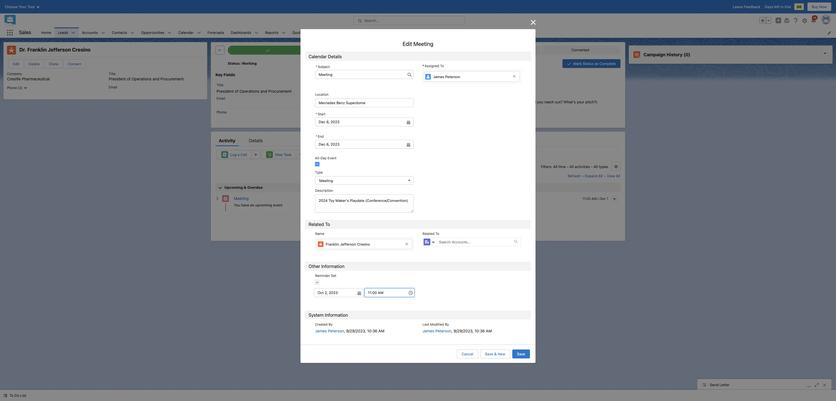 Task type: vqa. For each thing, say whether or not it's contained in the screenshot.
Object
no



Task type: describe. For each thing, give the bounding box(es) containing it.
new task
[[275, 152, 292, 157]]

dr. franklin jefferson cresino
[[19, 47, 91, 53]]

2 horizontal spatial and
[[410, 221, 417, 225]]

information for other information
[[322, 264, 345, 269]]

outreach
[[460, 100, 476, 104]]

franklin jefferson cresino
[[326, 242, 370, 247]]

1
[[607, 197, 609, 201]]

information for system information
[[325, 313, 348, 318]]

fields
[[224, 72, 235, 77]]

contacts list item
[[109, 27, 138, 38]]

james peterson link for 10:36
[[315, 328, 344, 333]]

james peterson
[[433, 74, 461, 79]]

delete button
[[24, 59, 44, 68]]

name
[[315, 232, 325, 236]]

buy now
[[813, 4, 827, 9]]

peterson inside last modified by james peterson , 9/29/2023, 10:36 am
[[436, 328, 452, 333]]

send
[[710, 382, 719, 387]]

campaign history (0)
[[644, 52, 691, 57]]

edit meeting
[[403, 41, 434, 47]]

refresh button
[[568, 171, 581, 180]]

accounts link
[[79, 27, 101, 38]]

plan
[[437, 100, 445, 104]]

delete
[[29, 62, 40, 66]]

past
[[363, 221, 370, 225]]

* end
[[316, 134, 324, 139]]

reports list item
[[262, 27, 289, 38]]

* subject
[[316, 65, 330, 69]]

meeting link
[[234, 196, 249, 201]]

list containing home
[[38, 27, 837, 38]]

save & new button
[[481, 349, 510, 358]]

refresh
[[568, 174, 581, 178]]

contacts link
[[109, 27, 131, 38]]

1 vertical spatial title president of operations and procurement
[[217, 83, 292, 94]]

tasks
[[418, 221, 427, 225]]

past
[[385, 221, 393, 225]]

reports link
[[262, 27, 282, 38]]

dr.
[[19, 47, 26, 53]]

working
[[242, 61, 257, 66]]

day
[[321, 156, 327, 160]]

new for new event
[[320, 152, 328, 157]]

leave
[[733, 4, 743, 9]]

2 vertical spatial group
[[315, 133, 414, 149]]

pitch?)
[[586, 100, 598, 104]]

0 vertical spatial and
[[153, 76, 159, 81]]

reminder
[[315, 274, 330, 278]]

james inside last modified by james peterson , 9/29/2023, 10:36 am
[[423, 328, 435, 333]]

meeting for meeting popup button
[[320, 178, 333, 183]]

log a call
[[230, 152, 247, 157]]

2 horizontal spatial text default image
[[824, 51, 828, 55]]

log a call button
[[217, 150, 252, 159]]

2 horizontal spatial am
[[592, 197, 597, 201]]

• left view
[[604, 174, 606, 178]]

0 vertical spatial of
[[127, 76, 131, 81]]

system information
[[309, 313, 348, 318]]

marked
[[428, 221, 440, 225]]

meetings
[[394, 221, 409, 225]]

1 horizontal spatial jefferson
[[340, 242, 356, 247]]

1 horizontal spatial operations
[[240, 89, 260, 94]]

inverse image
[[530, 19, 537, 26]]

cancel button
[[457, 349, 478, 358]]

quotes list item
[[289, 27, 315, 38]]

time
[[559, 164, 566, 169]]

call
[[241, 152, 247, 157]]

0 horizontal spatial text default image
[[432, 241, 436, 245]]

* for * start
[[316, 112, 317, 116]]

sales
[[19, 29, 31, 35]]

complete
[[600, 61, 616, 66]]

Description text field
[[315, 194, 414, 213]]

upcoming & overdue button
[[216, 183, 621, 192]]

view all link
[[607, 171, 621, 180]]

dashboards list item
[[228, 27, 262, 38]]

0 horizontal spatial president
[[109, 76, 126, 81]]

related to for edit meeting
[[309, 222, 330, 227]]

last
[[423, 322, 430, 327]]

new event button
[[306, 150, 343, 159]]

1 vertical spatial of
[[235, 89, 239, 94]]

other
[[309, 264, 320, 269]]

convert
[[68, 62, 81, 66]]

(0)
[[684, 52, 691, 57]]

* for * end
[[316, 134, 317, 139]]

list
[[20, 393, 26, 398]]

0 horizontal spatial status
[[228, 61, 240, 66]]

, inside created by james peterson , 9/29/2023, 10:36 am
[[344, 328, 345, 333]]

save for save & new
[[485, 352, 494, 356]]

edit for the edit button
[[13, 62, 19, 66]]

calendar details
[[309, 54, 342, 59]]

a for make
[[434, 100, 436, 104]]

Related To text field
[[436, 238, 514, 246]]

1 horizontal spatial text default image
[[514, 240, 518, 244]]

10:36 inside last modified by james peterson , 9/29/2023, 10:36 am
[[475, 328, 485, 333]]

what's
[[564, 100, 576, 104]]

new task button
[[262, 150, 296, 159]]

1 vertical spatial group
[[315, 111, 414, 126]]

, inside last modified by james peterson , 9/29/2023, 10:36 am
[[452, 328, 453, 333]]

created
[[315, 322, 328, 327]]

reports
[[265, 30, 279, 35]]

calendar for calendar
[[178, 30, 194, 35]]

to inside "button"
[[10, 393, 14, 398]]

send letter link
[[698, 379, 832, 391]]

(for
[[477, 100, 484, 104]]

search... button
[[354, 16, 466, 25]]

example,
[[485, 100, 500, 104]]

new for new task
[[275, 152, 283, 157]]

creslife
[[7, 76, 21, 81]]

quotes link
[[289, 27, 308, 38]]

peterson up leads.
[[446, 74, 461, 79]]

an
[[250, 203, 254, 207]]

related to for related to
[[423, 232, 440, 236]]

will
[[531, 100, 536, 104]]

all-
[[315, 156, 321, 160]]

* start
[[316, 112, 326, 116]]

cancel
[[462, 352, 474, 356]]

search...
[[365, 18, 380, 23]]

qualify
[[417, 83, 430, 87]]

save button
[[513, 349, 530, 358]]

mark status as complete
[[574, 61, 616, 66]]

2 your from the left
[[577, 100, 585, 104]]

am inside last modified by james peterson , 9/29/2023, 10:36 am
[[486, 328, 492, 333]]

0 vertical spatial details
[[328, 54, 342, 59]]

filters:
[[541, 164, 553, 169]]

new event
[[320, 152, 338, 157]]

up
[[466, 221, 470, 225]]

last modified by james peterson , 9/29/2023, 10:36 am
[[423, 322, 492, 333]]

related for related to
[[423, 232, 435, 236]]

in
[[781, 4, 784, 9]]

1 horizontal spatial and
[[261, 89, 267, 94]]



Task type: locate. For each thing, give the bounding box(es) containing it.
activity
[[219, 138, 236, 143]]

accounts
[[82, 30, 98, 35]]

description
[[315, 189, 333, 193]]

1 horizontal spatial ,
[[452, 328, 453, 333]]

phone
[[217, 110, 227, 114]]

types
[[599, 164, 609, 169]]

1 horizontal spatial cresino
[[357, 242, 370, 247]]

james down last
[[423, 328, 435, 333]]

& for upcoming
[[244, 185, 247, 190]]

0 vertical spatial group
[[760, 17, 772, 24]]

to do list button
[[0, 390, 30, 401]]

make a plan for your outreach (for example, how many times will you reach out? what's your pitch?)
[[424, 100, 598, 104]]

qualify promising leads.
[[417, 83, 461, 87]]

text default image
[[3, 394, 7, 397]]

a left 'plan'
[[434, 100, 436, 104]]

0 horizontal spatial for
[[436, 72, 442, 77]]

created by james peterson , 9/29/2023, 10:36 am
[[315, 322, 385, 333]]

& inside "dropdown button"
[[244, 185, 247, 190]]

information up created
[[325, 313, 348, 318]]

2 horizontal spatial new
[[498, 352, 506, 356]]

0 vertical spatial a
[[434, 100, 436, 104]]

details link
[[249, 135, 263, 146]]

promising
[[431, 83, 449, 87]]

cresino up convert button
[[72, 47, 91, 53]]

edit down search... button
[[403, 41, 412, 47]]

0 horizontal spatial related
[[309, 222, 324, 227]]

you
[[537, 100, 544, 104]]

as left complete
[[595, 61, 599, 66]]

key
[[216, 72, 223, 77]]

0 vertical spatial meeting
[[414, 41, 434, 47]]

related up name at the left of the page
[[309, 222, 324, 227]]

0 horizontal spatial &
[[244, 185, 247, 190]]

edit inside the edit button
[[13, 62, 19, 66]]

:
[[240, 61, 241, 66]]

company creslife pharmaceutical
[[7, 72, 50, 81]]

2 vertical spatial meeting
[[234, 196, 249, 201]]

1 your from the left
[[452, 100, 459, 104]]

0 vertical spatial title president of operations and procurement
[[109, 72, 184, 81]]

1 horizontal spatial franklin
[[326, 242, 339, 247]]

james down created
[[315, 328, 327, 333]]

1 horizontal spatial a
[[434, 100, 436, 104]]

Location text field
[[315, 98, 414, 107]]

1 vertical spatial information
[[325, 313, 348, 318]]

0 horizontal spatial email
[[109, 85, 117, 89]]

1 save from the left
[[485, 352, 494, 356]]

0 vertical spatial franklin
[[27, 47, 47, 53]]

0 horizontal spatial cresino
[[72, 47, 91, 53]]

save
[[485, 352, 494, 356], [517, 352, 526, 356]]

All-Day Event checkbox
[[315, 162, 320, 166]]

0 vertical spatial jefferson
[[48, 47, 71, 53]]

days
[[765, 4, 774, 9]]

0 horizontal spatial title
[[109, 72, 116, 76]]

details up subject
[[328, 54, 342, 59]]

0 vertical spatial related
[[309, 222, 324, 227]]

to
[[441, 64, 444, 68], [325, 222, 330, 227], [436, 232, 440, 236], [10, 393, 14, 398]]

1 horizontal spatial title president of operations and procurement
[[217, 83, 292, 94]]

0 vertical spatial president
[[109, 76, 126, 81]]

9/29/2023, inside last modified by james peterson , 9/29/2023, 10:36 am
[[454, 328, 474, 333]]

as inside button
[[595, 61, 599, 66]]

accounts list item
[[79, 27, 109, 38]]

franklin up other information
[[326, 242, 339, 247]]

tab list
[[216, 135, 621, 146]]

1 horizontal spatial 10:36
[[475, 328, 485, 333]]

system
[[309, 313, 324, 318]]

success
[[443, 72, 459, 77]]

1 vertical spatial franklin
[[326, 242, 339, 247]]

james up qualify promising leads.
[[433, 74, 445, 79]]

forecasts link
[[204, 27, 228, 38]]

pharmaceutical
[[22, 76, 50, 81]]

task
[[284, 152, 292, 157]]

related up accounts image
[[423, 232, 435, 236]]

meeting
[[414, 41, 434, 47], [320, 178, 333, 183], [234, 196, 249, 201]]

save inside save button
[[517, 352, 526, 356]]

1 horizontal spatial email
[[217, 96, 225, 101]]

lead image
[[7, 46, 16, 55]]

1 horizontal spatial new
[[320, 152, 328, 157]]

0 horizontal spatial as
[[441, 221, 445, 225]]

peterson down system information
[[328, 328, 344, 333]]

0 horizontal spatial franklin
[[27, 47, 47, 53]]

franklin right dr.
[[27, 47, 47, 53]]

& for save
[[495, 352, 497, 356]]

* left start
[[316, 112, 317, 116]]

accounts image
[[424, 239, 431, 245]]

10:36 inside created by james peterson , 9/29/2023, 10:36 am
[[367, 328, 378, 333]]

buy now button
[[808, 2, 832, 11]]

now
[[820, 4, 827, 9]]

None text field
[[315, 117, 414, 126], [314, 288, 365, 297], [365, 288, 415, 297], [315, 117, 414, 126], [314, 288, 365, 297], [365, 288, 415, 297]]

* for *
[[423, 64, 424, 68]]

save for save
[[517, 352, 526, 356]]

1 horizontal spatial title
[[217, 83, 224, 87]]

save right save & new button
[[517, 352, 526, 356]]

start
[[318, 112, 326, 116]]

a right log
[[238, 152, 240, 157]]

status
[[228, 61, 240, 66], [583, 61, 594, 66]]

0 horizontal spatial 10:36
[[367, 328, 378, 333]]

1 by from the left
[[329, 322, 333, 327]]

0 vertical spatial for
[[436, 72, 442, 77]]

0 vertical spatial related to
[[309, 222, 330, 227]]

related to up accounts image
[[423, 232, 440, 236]]

1 9/29/2023, from the left
[[346, 328, 366, 333]]

a inside button
[[238, 152, 240, 157]]

1 vertical spatial operations
[[240, 89, 260, 94]]

save right cancel
[[485, 352, 494, 356]]

0 vertical spatial &
[[244, 185, 247, 190]]

0 vertical spatial cresino
[[72, 47, 91, 53]]

2 9/29/2023, from the left
[[454, 328, 474, 333]]

edit up company
[[13, 62, 19, 66]]

* left assigned
[[423, 64, 424, 68]]

1 horizontal spatial your
[[577, 100, 585, 104]]

0 horizontal spatial operations
[[132, 76, 152, 81]]

1 10:36 from the left
[[367, 328, 378, 333]]

times
[[520, 100, 530, 104]]

peterson inside created by james peterson , 9/29/2023, 10:36 am
[[328, 328, 344, 333]]

2 by from the left
[[445, 322, 449, 327]]

modified
[[431, 322, 444, 327]]

am inside created by james peterson , 9/29/2023, 10:36 am
[[379, 328, 385, 333]]

title president of operations and procurement
[[109, 72, 184, 81], [217, 83, 292, 94]]

list
[[38, 27, 837, 38]]

0 horizontal spatial meeting
[[234, 196, 249, 201]]

1 vertical spatial and
[[261, 89, 267, 94]]

status inside mark status as complete button
[[583, 61, 594, 66]]

subject
[[318, 65, 330, 69]]

letter
[[720, 382, 730, 387]]

1 vertical spatial cresino
[[357, 242, 370, 247]]

information up set
[[322, 264, 345, 269]]

how
[[501, 100, 509, 104]]

0 horizontal spatial calendar
[[178, 30, 194, 35]]

calendar inside list item
[[178, 30, 194, 35]]

by right "modified"
[[445, 322, 449, 327]]

• right time
[[567, 164, 569, 169]]

all right view
[[617, 174, 621, 178]]

leads link
[[55, 27, 71, 38]]

0 horizontal spatial and
[[153, 76, 159, 81]]

meeting up description
[[320, 178, 333, 183]]

edit for edit meeting
[[403, 41, 412, 47]]

0 vertical spatial calendar
[[178, 30, 194, 35]]

1 horizontal spatial calendar
[[309, 54, 327, 59]]

1 vertical spatial email
[[217, 96, 225, 101]]

by inside created by james peterson , 9/29/2023, 10:36 am
[[329, 322, 333, 327]]

title
[[109, 72, 116, 76], [217, 83, 224, 87]]

leave feedback
[[733, 4, 761, 9]]

11:00 am | dec 1
[[583, 197, 609, 201]]

1 , from the left
[[344, 328, 345, 333]]

• up expand
[[591, 164, 593, 169]]

all-day event
[[315, 156, 337, 160]]

leads list item
[[55, 27, 79, 38]]

quotes
[[293, 30, 305, 35]]

0 horizontal spatial related to
[[309, 222, 330, 227]]

related to up name at the left of the page
[[309, 222, 330, 227]]

status right 'mark'
[[583, 61, 594, 66]]

all left types
[[594, 164, 598, 169]]

your left outreach
[[452, 100, 459, 104]]

save inside save & new button
[[485, 352, 494, 356]]

0 horizontal spatial by
[[329, 322, 333, 327]]

reminder set
[[315, 274, 337, 278]]

event
[[329, 152, 338, 157], [328, 156, 337, 160]]

2 horizontal spatial meeting
[[414, 41, 434, 47]]

event inside button
[[329, 152, 338, 157]]

opportunities list item
[[138, 27, 175, 38]]

1 horizontal spatial meeting
[[320, 178, 333, 183]]

status up fields
[[228, 61, 240, 66]]

meeting inside popup button
[[320, 178, 333, 183]]

reach
[[545, 100, 554, 104]]

no
[[357, 221, 362, 225]]

0 horizontal spatial jefferson
[[48, 47, 71, 53]]

1 vertical spatial for
[[446, 100, 451, 104]]

history
[[667, 52, 683, 57]]

james peterson link down created
[[315, 328, 344, 333]]

a for log
[[238, 152, 240, 157]]

peterson down "modified"
[[436, 328, 452, 333]]

& left overdue
[[244, 185, 247, 190]]

text default image
[[824, 51, 828, 55], [514, 240, 518, 244], [432, 241, 436, 245]]

forecasts
[[208, 30, 224, 35]]

calendar for calendar details
[[309, 54, 327, 59]]

meeting for the meeting link
[[234, 196, 249, 201]]

guidance for success
[[417, 72, 459, 77]]

• left expand
[[582, 174, 584, 178]]

1 horizontal spatial as
[[595, 61, 599, 66]]

0 horizontal spatial 9/29/2023,
[[346, 328, 366, 333]]

1 vertical spatial related
[[423, 232, 435, 236]]

leave feedback link
[[733, 4, 761, 9]]

9/29/2023, inside created by james peterson , 9/29/2023, 10:36 am
[[346, 328, 366, 333]]

details up log a call button
[[249, 138, 263, 143]]

assigned to
[[425, 64, 444, 68]]

by
[[329, 322, 333, 327], [445, 322, 449, 327]]

for right 'plan'
[[446, 100, 451, 104]]

you
[[234, 203, 240, 207]]

leads.
[[450, 83, 461, 87]]

edit button
[[8, 59, 24, 68]]

related for edit meeting
[[309, 222, 324, 227]]

1 horizontal spatial procurement
[[268, 89, 292, 94]]

key fields
[[216, 72, 235, 77]]

& left save button
[[495, 352, 497, 356]]

view
[[607, 174, 616, 178]]

1 horizontal spatial save
[[517, 352, 526, 356]]

location
[[315, 92, 329, 97]]

your left pitch?)
[[577, 100, 585, 104]]

days left in trial
[[765, 4, 792, 9]]

event image
[[222, 195, 229, 202]]

james peterson link down "modified"
[[423, 328, 452, 333]]

activities
[[575, 164, 590, 169]]

1 horizontal spatial of
[[235, 89, 239, 94]]

status : working
[[228, 61, 257, 66]]

james peterson link up leads.
[[424, 71, 520, 82]]

meeting up have
[[234, 196, 249, 201]]

james inside created by james peterson , 9/29/2023, 10:36 am
[[315, 328, 327, 333]]

group
[[760, 17, 772, 24], [315, 111, 414, 126], [315, 133, 414, 149]]

calendar link
[[175, 27, 197, 38]]

left
[[775, 4, 780, 9]]

2 , from the left
[[452, 328, 453, 333]]

filters: all time • all activities • all types
[[541, 164, 609, 169]]

1 vertical spatial details
[[249, 138, 263, 143]]

end
[[318, 134, 324, 139]]

* left subject
[[316, 65, 317, 69]]

calendar
[[178, 30, 194, 35], [309, 54, 327, 59]]

dashboards link
[[228, 27, 255, 38]]

have
[[241, 203, 249, 207]]

tab list containing activity
[[216, 135, 621, 146]]

0 horizontal spatial am
[[379, 328, 385, 333]]

* left end at the left of the page
[[316, 134, 317, 139]]

2 save from the left
[[517, 352, 526, 356]]

by inside last modified by james peterson , 9/29/2023, 10:36 am
[[445, 322, 449, 327]]

2 10:36 from the left
[[475, 328, 485, 333]]

0 horizontal spatial your
[[452, 100, 459, 104]]

all right time
[[570, 164, 574, 169]]

as left done
[[441, 221, 445, 225]]

* for * subject
[[316, 65, 317, 69]]

& inside button
[[495, 352, 497, 356]]

to do list
[[10, 393, 26, 398]]

1 vertical spatial jefferson
[[340, 242, 356, 247]]

0 horizontal spatial title president of operations and procurement
[[109, 72, 184, 81]]

0 horizontal spatial save
[[485, 352, 494, 356]]

0 vertical spatial email
[[109, 85, 117, 89]]

0 vertical spatial edit
[[403, 41, 412, 47]]

1 vertical spatial a
[[238, 152, 240, 157]]

1 vertical spatial meeting
[[320, 178, 333, 183]]

0 horizontal spatial procurement
[[161, 76, 184, 81]]

2 vertical spatial edit
[[407, 73, 414, 77]]

edit left guidance
[[407, 73, 414, 77]]

all right expand
[[599, 174, 603, 178]]

1 vertical spatial related to
[[423, 232, 440, 236]]

1 horizontal spatial for
[[446, 100, 451, 104]]

1 vertical spatial procurement
[[268, 89, 292, 94]]

meeting up assigned
[[414, 41, 434, 47]]

edit link
[[407, 73, 414, 77]]

dec
[[600, 197, 606, 201]]

0 horizontal spatial new
[[275, 152, 283, 157]]

0 vertical spatial procurement
[[161, 76, 184, 81]]

done
[[446, 221, 455, 225]]

for down assigned to
[[436, 72, 442, 77]]

expand all button
[[585, 171, 603, 180]]

1 vertical spatial president
[[217, 89, 234, 94]]

10:36
[[367, 328, 378, 333], [475, 328, 485, 333]]

1 horizontal spatial president
[[217, 89, 234, 94]]

1 horizontal spatial by
[[445, 322, 449, 327]]

0 horizontal spatial ,
[[344, 328, 345, 333]]

your
[[452, 100, 459, 104], [577, 100, 585, 104]]

as
[[595, 61, 599, 66], [441, 221, 445, 225]]

james peterson link for 9/29/2023,
[[423, 328, 452, 333]]

all left time
[[554, 164, 558, 169]]

0 horizontal spatial of
[[127, 76, 131, 81]]

activity.
[[371, 221, 384, 225]]

calendar list item
[[175, 27, 204, 38]]

0 vertical spatial title
[[109, 72, 116, 76]]

franklin jefferson cresino link
[[317, 239, 412, 249]]

trial
[[785, 4, 792, 9]]

0 vertical spatial operations
[[132, 76, 152, 81]]

by right created
[[329, 322, 333, 327]]

1 horizontal spatial am
[[486, 328, 492, 333]]

set
[[331, 274, 337, 278]]

path options list box
[[228, 46, 621, 55]]

1 horizontal spatial related to
[[423, 232, 440, 236]]

1 horizontal spatial details
[[328, 54, 342, 59]]

None text field
[[315, 70, 414, 79], [315, 140, 414, 149], [315, 70, 414, 79], [315, 140, 414, 149]]

1 vertical spatial as
[[441, 221, 445, 225]]

cresino down past
[[357, 242, 370, 247]]



